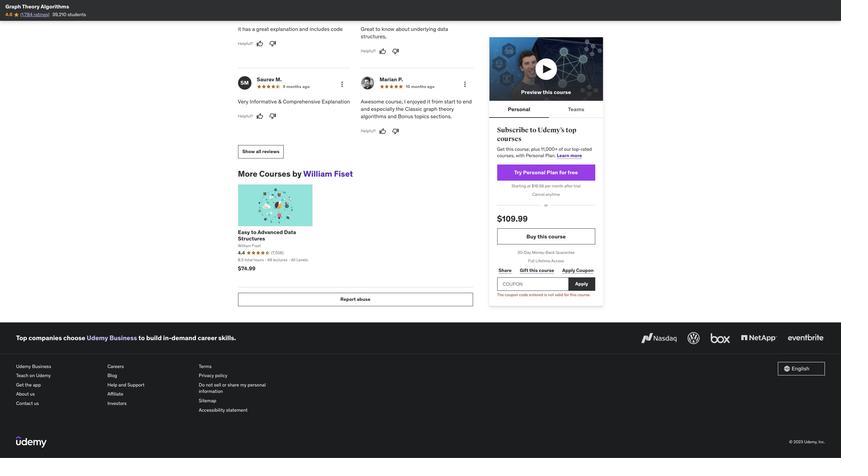 Task type: vqa. For each thing, say whether or not it's contained in the screenshot.
2nd Wishlist image from the top of the page
no



Task type: locate. For each thing, give the bounding box(es) containing it.
helpful? left mark review by francisco r. as helpful image at the top left of page
[[238, 41, 253, 46]]

to inside easy to advanced data structures william fiset
[[251, 229, 256, 235]]

blog
[[107, 372, 117, 379]]

2023
[[794, 439, 803, 444]]

top-
[[572, 146, 581, 152]]

not
[[548, 292, 554, 297], [206, 382, 213, 388]]

udemy right on
[[36, 372, 51, 379]]

get the app link
[[16, 380, 102, 390]]

start
[[444, 98, 455, 105]]

0 horizontal spatial business
[[32, 363, 51, 369]]

tab list containing personal
[[489, 101, 603, 118]]

all levels
[[291, 257, 308, 262]]

course up "back"
[[548, 233, 566, 240]]

the up bonus at the top left of page
[[396, 105, 404, 112]]

for right valid
[[564, 292, 569, 297]]

udemy business link up careers
[[87, 334, 137, 342]]

0 vertical spatial get
[[497, 146, 505, 152]]

1 vertical spatial udemy
[[16, 363, 31, 369]]

apply
[[562, 267, 575, 273], [575, 281, 588, 287]]

this for get
[[506, 146, 514, 152]]

helpful? left mark review by marian p. as helpful image
[[361, 128, 376, 133]]

very informative & comprehensive explanation
[[238, 98, 350, 105]]

0 vertical spatial course
[[554, 89, 571, 95]]

volkswagen image
[[686, 331, 701, 345]]

1 vertical spatial code
[[519, 292, 528, 297]]

personal inside get this course, plus 11,000+ of our top-rated courses, with personal plan.
[[526, 153, 544, 159]]

help and support link
[[107, 380, 193, 390]]

course up teams
[[554, 89, 571, 95]]

nasdaq image
[[640, 331, 678, 345]]

theory
[[439, 105, 454, 112]]

and right help
[[118, 382, 126, 388]]

course inside button
[[554, 89, 571, 95]]

easy to advanced data structures william fiset
[[238, 229, 296, 248]]

subscribe to udemy's top courses
[[497, 126, 576, 143]]

1 horizontal spatial fiset
[[334, 169, 353, 179]]

personal
[[508, 106, 530, 112], [526, 153, 544, 159], [523, 169, 546, 176]]

1 vertical spatial it
[[427, 98, 430, 105]]

apply button
[[568, 277, 595, 291]]

includes
[[310, 25, 330, 32]]

0 vertical spatial it
[[238, 25, 241, 32]]

algorithms
[[41, 3, 69, 10]]

guarantee
[[556, 250, 575, 255]]

personal down preview
[[508, 106, 530, 112]]

0 vertical spatial the
[[396, 105, 404, 112]]

1 vertical spatial the
[[25, 382, 32, 388]]

1 vertical spatial for
[[564, 292, 569, 297]]

9
[[283, 84, 285, 89]]

ago for enjoyed
[[427, 84, 435, 89]]

months for saurav m.
[[286, 84, 301, 89]]

helpful? for very informative & comprehensive explanation
[[238, 113, 253, 118]]

1 horizontal spatial business
[[109, 334, 137, 342]]

mark review by marian p. as helpful image
[[379, 128, 386, 135]]

0 horizontal spatial get
[[16, 382, 24, 388]]

this inside the $109.99 buy this course
[[538, 233, 547, 240]]

0 vertical spatial fiset
[[334, 169, 353, 179]]

1 horizontal spatial get
[[497, 146, 505, 152]]

course, left "i"
[[385, 98, 403, 105]]

to left end
[[457, 98, 462, 105]]

ago up comprehensive
[[302, 84, 310, 89]]

0 horizontal spatial code
[[331, 25, 343, 32]]

0 horizontal spatial fiset
[[252, 243, 261, 248]]

helpful? left mark review by saurav m. as helpful icon
[[238, 113, 253, 118]]

learn more
[[557, 153, 582, 159]]

1 vertical spatial course
[[548, 233, 566, 240]]

0 horizontal spatial ago
[[302, 84, 310, 89]]

this left course. on the right bottom
[[570, 292, 577, 297]]

personal up $16.58
[[523, 169, 546, 176]]

0 horizontal spatial not
[[206, 382, 213, 388]]

to right easy
[[251, 229, 256, 235]]

1 horizontal spatial ago
[[427, 84, 435, 89]]

0 vertical spatial business
[[109, 334, 137, 342]]

course, inside get this course, plus 11,000+ of our top-rated courses, with personal plan.
[[515, 146, 530, 152]]

explanation
[[270, 25, 298, 32]]

0 horizontal spatial months
[[286, 84, 301, 89]]

0 horizontal spatial udemy
[[16, 363, 31, 369]]

eventbrite image
[[786, 331, 825, 345]]

for left the free
[[559, 169, 567, 176]]

reviews
[[262, 149, 279, 155]]

the
[[396, 105, 404, 112], [25, 382, 32, 388]]

the left app
[[25, 382, 32, 388]]

2 months from the left
[[411, 84, 426, 89]]

course, up with
[[515, 146, 530, 152]]

william right by
[[303, 169, 332, 179]]

to left udemy's
[[530, 126, 536, 134]]

mark review by saurav m. as unhelpful image
[[269, 113, 276, 120]]

or right sell
[[222, 382, 226, 388]]

1 vertical spatial fiset
[[252, 243, 261, 248]]

0 horizontal spatial the
[[25, 382, 32, 388]]

code right includes
[[331, 25, 343, 32]]

course
[[554, 89, 571, 95], [548, 233, 566, 240], [539, 267, 554, 273]]

especially
[[371, 105, 395, 112]]

0 vertical spatial or
[[544, 203, 548, 208]]

2 ago from the left
[[427, 84, 435, 89]]

support
[[127, 382, 144, 388]]

to inside 'great to know about underlying data structures,'
[[375, 25, 380, 32]]

to inside the subscribe to udemy's top courses
[[530, 126, 536, 134]]

1 horizontal spatial code
[[519, 292, 528, 297]]

us right contact
[[34, 400, 39, 406]]

1 horizontal spatial william
[[303, 169, 332, 179]]

gift this course
[[520, 267, 554, 273]]

mark review by francisco r. as unhelpful image
[[269, 40, 276, 47]]

this inside get this course, plus 11,000+ of our top-rated courses, with personal plan.
[[506, 146, 514, 152]]

0 vertical spatial william
[[303, 169, 332, 179]]

and
[[299, 25, 308, 32], [361, 105, 370, 112], [388, 113, 397, 120], [118, 382, 126, 388]]

all
[[291, 257, 296, 262]]

us
[[30, 391, 35, 397], [34, 400, 39, 406]]

it left has
[[238, 25, 241, 32]]

business up careers
[[109, 334, 137, 342]]

get inside udemy business teach on udemy get the app about us contact us
[[16, 382, 24, 388]]

underlying
[[411, 25, 436, 32]]

helpful? left "mark review by shilpi b. as helpful" 'image'
[[361, 48, 376, 53]]

course down lifetime
[[539, 267, 554, 273]]

or down anytime
[[544, 203, 548, 208]]

COUPON text field
[[497, 277, 568, 291]]

udemy
[[87, 334, 108, 342], [16, 363, 31, 369], [36, 372, 51, 379]]

business up on
[[32, 363, 51, 369]]

1 horizontal spatial it
[[427, 98, 430, 105]]

preview this course
[[521, 89, 571, 95]]

1 horizontal spatial or
[[544, 203, 548, 208]]

1 months from the left
[[286, 84, 301, 89]]

sitemap
[[199, 398, 216, 404]]

udemy business link up get the app link
[[16, 362, 102, 371]]

1 vertical spatial course,
[[515, 146, 530, 152]]

choose
[[63, 334, 85, 342]]

the inside udemy business teach on udemy get the app about us contact us
[[25, 382, 32, 388]]

personal inside button
[[508, 106, 530, 112]]

7506 reviews element
[[271, 250, 284, 256]]

0 horizontal spatial or
[[222, 382, 226, 388]]

1 ago from the left
[[302, 84, 310, 89]]

get
[[497, 146, 505, 152], [16, 382, 24, 388]]

1 horizontal spatial months
[[411, 84, 426, 89]]

structures
[[238, 235, 265, 242]]

1 vertical spatial get
[[16, 382, 24, 388]]

mark review by shilpi b. as helpful image
[[379, 48, 386, 55]]

1 horizontal spatial the
[[396, 105, 404, 112]]

get down teach
[[16, 382, 24, 388]]

coupon
[[505, 292, 518, 297]]

william up 4.4
[[238, 243, 251, 248]]

plus
[[531, 146, 540, 152]]

code
[[331, 25, 343, 32], [519, 292, 528, 297]]

0 horizontal spatial william
[[238, 243, 251, 248]]

1 vertical spatial or
[[222, 382, 226, 388]]

sitemap link
[[199, 396, 285, 406]]

0 vertical spatial personal
[[508, 106, 530, 112]]

or
[[544, 203, 548, 208], [222, 382, 226, 388]]

william
[[303, 169, 332, 179], [238, 243, 251, 248]]

udemy right choose
[[87, 334, 108, 342]]

0 vertical spatial udemy
[[87, 334, 108, 342]]

code right coupon
[[519, 292, 528, 297]]

lectures
[[273, 257, 288, 262]]

this inside button
[[543, 89, 553, 95]]

0 vertical spatial code
[[331, 25, 343, 32]]

tab list
[[489, 101, 603, 118]]

2 horizontal spatial udemy
[[87, 334, 108, 342]]

1 horizontal spatial udemy
[[36, 372, 51, 379]]

0 vertical spatial course,
[[385, 98, 403, 105]]

apply up course. on the right bottom
[[575, 281, 588, 287]]

personal down plus
[[526, 153, 544, 159]]

apply for apply
[[575, 281, 588, 287]]

to for easy to advanced data structures william fiset
[[251, 229, 256, 235]]

not right is
[[548, 292, 554, 297]]

not up information
[[206, 382, 213, 388]]

it up "graph"
[[427, 98, 430, 105]]

this up "courses,"
[[506, 146, 514, 152]]

ago up from
[[427, 84, 435, 89]]

abuse
[[357, 296, 370, 302]]

try
[[514, 169, 522, 176]]

for
[[559, 169, 567, 176], [564, 292, 569, 297]]

months right 9
[[286, 84, 301, 89]]

mark review by francisco r. as helpful image
[[257, 40, 263, 47]]

course for preview this course
[[554, 89, 571, 95]]

months right 10
[[411, 84, 426, 89]]

the
[[497, 292, 504, 297]]

per
[[545, 183, 551, 188]]

0 vertical spatial udemy business link
[[87, 334, 137, 342]]

helpful?
[[238, 41, 253, 46], [361, 48, 376, 53], [238, 113, 253, 118], [361, 128, 376, 133]]

months
[[286, 84, 301, 89], [411, 84, 426, 89]]

2 vertical spatial course
[[539, 267, 554, 273]]

get this course, plus 11,000+ of our top-rated courses, with personal plan.
[[497, 146, 592, 159]]

to inside awesome course, i enjoyed it from start to end and especially the classic graph theory algorithms and bonus topics sections.
[[457, 98, 462, 105]]

us right about
[[30, 391, 35, 397]]

this right buy
[[538, 233, 547, 240]]

anytime
[[546, 192, 560, 197]]

english
[[792, 365, 810, 372]]

2 vertical spatial udemy
[[36, 372, 51, 379]]

4.6
[[5, 12, 12, 18]]

0 vertical spatial for
[[559, 169, 567, 176]]

easy
[[238, 229, 250, 235]]

share
[[499, 267, 512, 273]]

theory
[[22, 3, 40, 10]]

1 vertical spatial personal
[[526, 153, 544, 159]]

this right preview
[[543, 89, 553, 95]]

terms
[[199, 363, 212, 369]]

0 vertical spatial not
[[548, 292, 554, 297]]

1 horizontal spatial not
[[548, 292, 554, 297]]

end
[[463, 98, 472, 105]]

1 vertical spatial not
[[206, 382, 213, 388]]

1 vertical spatial apply
[[575, 281, 588, 287]]

try personal plan for free link
[[497, 164, 595, 181]]

ago
[[302, 84, 310, 89], [427, 84, 435, 89]]

1 vertical spatial william
[[238, 243, 251, 248]]

to up structures,
[[375, 25, 380, 32]]

apply down access
[[562, 267, 575, 273]]

and down the awesome
[[361, 105, 370, 112]]

fiset inside easy to advanced data structures william fiset
[[252, 243, 261, 248]]

udemy up teach
[[16, 363, 31, 369]]

0 vertical spatial apply
[[562, 267, 575, 273]]

0 horizontal spatial course,
[[385, 98, 403, 105]]

levels
[[297, 257, 308, 262]]

ago for comprehensive
[[302, 84, 310, 89]]

udemy business teach on udemy get the app about us contact us
[[16, 363, 51, 406]]

with
[[516, 153, 525, 159]]

this right gift
[[529, 267, 538, 273]]

demand
[[171, 334, 196, 342]]

get up "courses,"
[[497, 146, 505, 152]]

1 vertical spatial business
[[32, 363, 51, 369]]

1 horizontal spatial course,
[[515, 146, 530, 152]]

privacy
[[199, 372, 214, 379]]

39,210
[[52, 12, 66, 18]]



Task type: describe. For each thing, give the bounding box(es) containing it.
30-day money-back guarantee full lifetime access
[[518, 250, 575, 263]]

structures,
[[361, 33, 387, 40]]

and inside careers blog help and support affiliate investors
[[118, 382, 126, 388]]

top
[[566, 126, 576, 134]]

i
[[404, 98, 406, 105]]

free
[[568, 169, 578, 176]]

valid
[[555, 292, 563, 297]]

or inside the terms privacy policy do not sell or share my personal information sitemap accessibility statement
[[222, 382, 226, 388]]

(1,784
[[20, 12, 33, 18]]

in-
[[163, 334, 171, 342]]

mark review by marian p. as unhelpful image
[[392, 128, 399, 135]]

all
[[256, 149, 261, 155]]

box image
[[709, 331, 732, 345]]

helpful? for awesome course, i enjoyed it from start to end and especially the classic graph theory algorithms and bonus topics sections.
[[361, 128, 376, 133]]

(7,506)
[[271, 250, 284, 255]]

informative
[[250, 98, 277, 105]]

to for subscribe to udemy's top courses
[[530, 126, 536, 134]]

0 vertical spatial us
[[30, 391, 35, 397]]

months for marian p.
[[411, 84, 426, 89]]

48 lectures
[[267, 257, 288, 262]]

apply for apply coupon
[[562, 267, 575, 273]]

8.5 total hours
[[238, 257, 264, 262]]

our
[[564, 146, 571, 152]]

lifetime
[[536, 258, 550, 263]]

enjoyed
[[407, 98, 426, 105]]

skills.
[[218, 334, 236, 342]]

30-
[[518, 250, 524, 255]]

teams button
[[549, 101, 603, 117]]

career
[[198, 334, 217, 342]]

helpful? for great to know about underlying data structures,
[[361, 48, 376, 53]]

subscribe
[[497, 126, 529, 134]]

investors
[[107, 400, 127, 406]]

terms link
[[199, 362, 285, 371]]

buy
[[527, 233, 536, 240]]

data
[[438, 25, 448, 32]]

mark review by saurav m. as helpful image
[[257, 113, 263, 120]]

course inside the $109.99 buy this course
[[548, 233, 566, 240]]

william inside easy to advanced data structures william fiset
[[238, 243, 251, 248]]

additional actions for review by saurav m. image
[[338, 80, 346, 88]]

by
[[292, 169, 302, 179]]

and down especially
[[388, 113, 397, 120]]

share
[[228, 382, 239, 388]]

this for preview
[[543, 89, 553, 95]]

algorithms
[[361, 113, 386, 120]]

entered
[[529, 292, 543, 297]]

show
[[242, 149, 255, 155]]

marian
[[380, 76, 397, 82]]

blog link
[[107, 371, 193, 380]]

additional actions for review by marian p. image
[[461, 80, 469, 88]]

companies
[[29, 334, 62, 342]]

classic
[[405, 105, 422, 112]]

accessibility
[[199, 407, 225, 413]]

1 vertical spatial udemy business link
[[16, 362, 102, 371]]

to for great to know about underlying data structures,
[[375, 25, 380, 32]]

mark review by shilpi b. as unhelpful image
[[392, 48, 399, 55]]

get inside get this course, plus 11,000+ of our top-rated courses, with personal plan.
[[497, 146, 505, 152]]

and left includes
[[299, 25, 308, 32]]

affiliate link
[[107, 390, 193, 399]]

back
[[546, 250, 555, 255]]

graph theory algorithms
[[5, 3, 69, 10]]

plan
[[547, 169, 558, 176]]

marian p.
[[380, 76, 403, 82]]

11,000+
[[541, 146, 558, 152]]

starting at $16.58 per month after trial cancel anytime
[[512, 183, 581, 197]]

it has a great explanation and includes code
[[238, 25, 343, 32]]

more
[[570, 153, 582, 159]]

©
[[789, 439, 793, 444]]

small image
[[784, 365, 790, 372]]

not inside the terms privacy policy do not sell or share my personal information sitemap accessibility statement
[[206, 382, 213, 388]]

preview this course button
[[489, 37, 603, 101]]

this for gift
[[529, 267, 538, 273]]

bonus
[[398, 113, 413, 120]]

know
[[382, 25, 395, 32]]

the inside awesome course, i enjoyed it from start to end and especially the classic graph theory algorithms and bonus topics sections.
[[396, 105, 404, 112]]

help
[[107, 382, 117, 388]]

apply coupon
[[562, 267, 594, 273]]

1 vertical spatial us
[[34, 400, 39, 406]]

starting
[[512, 183, 526, 188]]

advanced
[[258, 229, 283, 235]]

udemy's
[[538, 126, 565, 134]]

william fiset link
[[303, 169, 353, 179]]

teach
[[16, 372, 28, 379]]

coupon
[[576, 267, 594, 273]]

easy to advanced data structures link
[[238, 229, 296, 242]]

courses
[[497, 135, 522, 143]]

to left build
[[138, 334, 145, 342]]

helpful? for it has a great explanation and includes code
[[238, 41, 253, 46]]

© 2023 udemy, inc.
[[789, 439, 825, 444]]

business inside udemy business teach on udemy get the app about us contact us
[[32, 363, 51, 369]]

learn
[[557, 153, 569, 159]]

10 months ago
[[406, 84, 435, 89]]

2 vertical spatial personal
[[523, 169, 546, 176]]

course for gift this course
[[539, 267, 554, 273]]

personal
[[248, 382, 266, 388]]

netapp image
[[740, 331, 778, 345]]

gift this course link
[[518, 264, 556, 277]]

apply coupon button
[[561, 264, 595, 277]]

&
[[278, 98, 282, 105]]

preview
[[521, 89, 542, 95]]

students
[[68, 12, 86, 18]]

share button
[[497, 264, 513, 277]]

trial
[[574, 183, 581, 188]]

udemy image
[[16, 436, 47, 448]]

$109.99
[[497, 214, 528, 224]]

awesome course, i enjoyed it from start to end and especially the classic graph theory algorithms and bonus topics sections.
[[361, 98, 472, 120]]

saurav
[[257, 76, 274, 82]]

investors link
[[107, 399, 193, 408]]

10
[[406, 84, 410, 89]]

report abuse button
[[238, 293, 473, 306]]

course, inside awesome course, i enjoyed it from start to end and especially the classic graph theory algorithms and bonus topics sections.
[[385, 98, 403, 105]]

terms privacy policy do not sell or share my personal information sitemap accessibility statement
[[199, 363, 266, 413]]

48
[[267, 257, 272, 262]]

report abuse
[[340, 296, 370, 302]]

p.
[[398, 76, 403, 82]]

the coupon code entered is not valid for this course.
[[497, 292, 591, 297]]

affiliate
[[107, 391, 123, 397]]

contact
[[16, 400, 33, 406]]

contact us link
[[16, 399, 102, 408]]

is
[[544, 292, 547, 297]]

udemy,
[[804, 439, 818, 444]]

very
[[238, 98, 248, 105]]

it inside awesome course, i enjoyed it from start to end and especially the classic graph theory algorithms and bonus topics sections.
[[427, 98, 430, 105]]

0 horizontal spatial it
[[238, 25, 241, 32]]

top companies choose udemy business to build in-demand career skills.
[[16, 334, 236, 342]]

on
[[30, 372, 35, 379]]

buy this course button
[[497, 228, 595, 245]]

sm
[[240, 79, 249, 86]]



